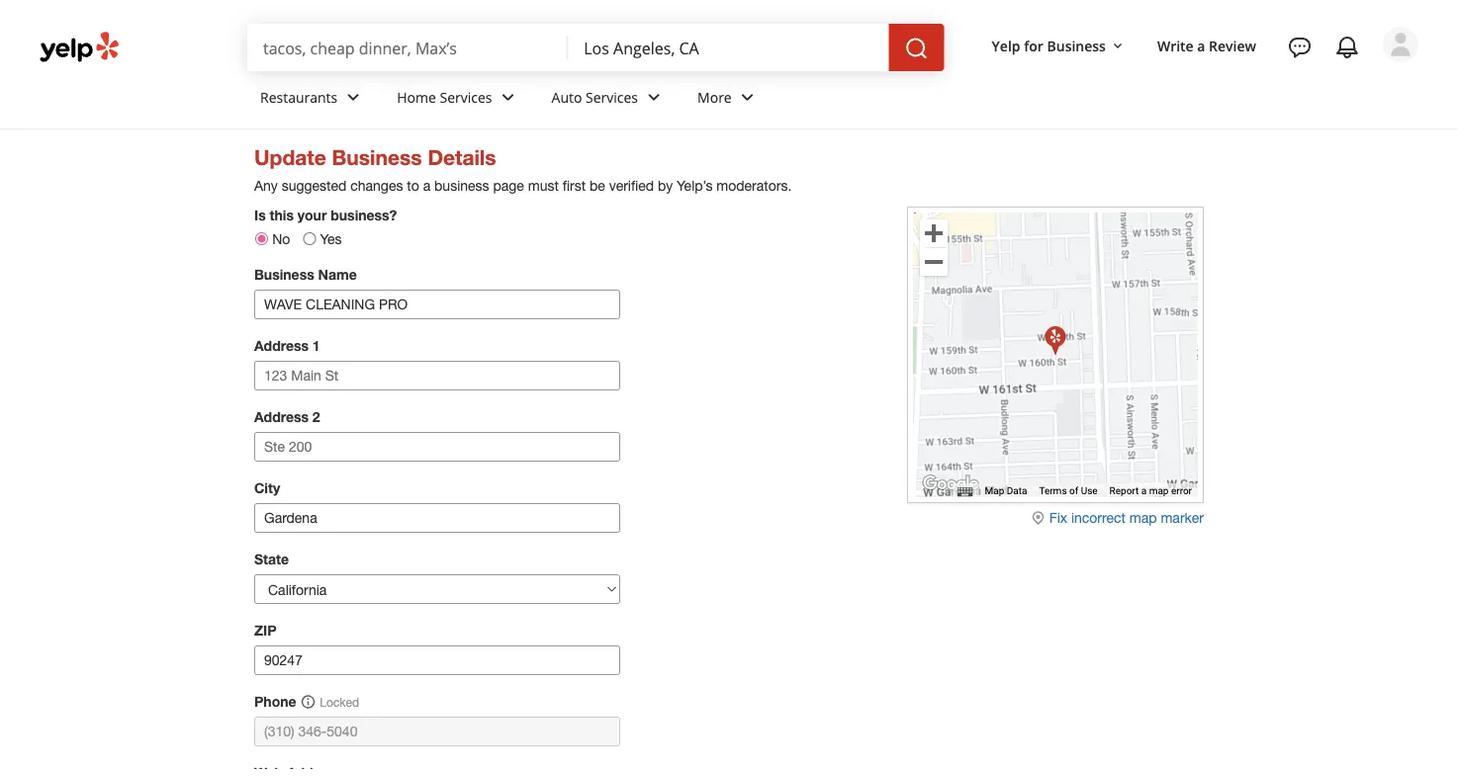 Task type: describe. For each thing, give the bounding box(es) containing it.
none field find
[[263, 37, 552, 58]]

to
[[407, 178, 419, 194]]

use
[[1081, 485, 1098, 497]]

Find text field
[[263, 37, 552, 58]]

0 horizontal spatial business
[[254, 267, 314, 283]]

yelp's
[[677, 178, 713, 194]]

update business details any suggested changes to a business page must first be verified by yelp's moderators.
[[254, 145, 792, 194]]

city
[[254, 480, 280, 497]]

yelp for business button
[[984, 28, 1134, 63]]

auto services
[[552, 88, 638, 106]]

a for write
[[1197, 36, 1205, 55]]

ZIP text field
[[254, 646, 620, 676]]

business inside update business details any suggested changes to a business page must first be verified by yelp's moderators.
[[332, 145, 422, 170]]

fix
[[1049, 510, 1067, 526]]

business inside button
[[1047, 36, 1106, 55]]

locked
[[320, 696, 359, 710]]

address for address 1
[[254, 338, 309, 354]]

first
[[563, 178, 586, 194]]

Address 2 text field
[[254, 432, 620, 462]]

services for auto services
[[586, 88, 638, 106]]

google image
[[918, 472, 983, 498]]

user actions element
[[976, 25, 1446, 146]]

terms of use link
[[1039, 485, 1098, 497]]

none field near
[[584, 37, 873, 58]]

changes
[[350, 178, 403, 194]]

fix incorrect map marker
[[1049, 510, 1204, 526]]

zip
[[254, 623, 277, 639]]

address for address 2
[[254, 409, 309, 425]]

terms
[[1039, 485, 1067, 497]]

1
[[312, 338, 320, 354]]

16 chevron down v2 image
[[1110, 38, 1126, 54]]

search image
[[905, 37, 928, 60]]

auto services link
[[536, 71, 682, 129]]

write a review link
[[1149, 28, 1264, 63]]

review
[[1209, 36, 1256, 55]]

business?
[[331, 207, 397, 224]]

map for incorrect
[[1129, 510, 1157, 526]]

home
[[397, 88, 436, 106]]

24 chevron down v2 image for home services
[[496, 86, 520, 109]]

restaurants link
[[244, 71, 381, 129]]

more link
[[682, 71, 775, 129]]

must
[[528, 178, 559, 194]]

map region
[[889, 38, 1396, 544]]

24 chevron down v2 image for more
[[736, 86, 759, 109]]

moderators.
[[716, 178, 792, 194]]

mateo r. image
[[1383, 27, 1419, 62]]

map for a
[[1149, 485, 1169, 497]]

messages image
[[1288, 36, 1312, 59]]

map data
[[985, 485, 1027, 497]]

yelp
[[992, 36, 1020, 55]]

map
[[985, 485, 1004, 497]]

report
[[1110, 485, 1139, 497]]

24 chevron down v2 image for auto services
[[642, 86, 666, 109]]

home services
[[397, 88, 492, 106]]



Task type: vqa. For each thing, say whether or not it's contained in the screenshot.
second Address from the bottom
yes



Task type: locate. For each thing, give the bounding box(es) containing it.
24 chevron down v2 image
[[642, 86, 666, 109], [736, 86, 759, 109]]

1 horizontal spatial none field
[[584, 37, 873, 58]]

2 address from the top
[[254, 409, 309, 425]]

Near text field
[[584, 37, 873, 58]]

notifications image
[[1335, 36, 1359, 59]]

auto
[[552, 88, 582, 106]]

1 24 chevron down v2 image from the left
[[642, 86, 666, 109]]

verified
[[609, 178, 654, 194]]

map data button
[[985, 484, 1027, 498]]

none field up home
[[263, 37, 552, 58]]

0 vertical spatial address
[[254, 338, 309, 354]]

Address 1 text field
[[254, 361, 620, 391]]

more
[[697, 88, 732, 106]]

yelp for business
[[992, 36, 1106, 55]]

write a review
[[1157, 36, 1256, 55]]

1 vertical spatial business
[[332, 145, 422, 170]]

a
[[1197, 36, 1205, 55], [423, 178, 430, 194], [1141, 485, 1147, 497]]

this
[[270, 207, 294, 224]]

a inside update business details any suggested changes to a business page must first be verified by yelp's moderators.
[[423, 178, 430, 194]]

24 chevron down v2 image right restaurants
[[342, 86, 365, 109]]

terms of use
[[1039, 485, 1098, 497]]

be
[[590, 178, 605, 194]]

a right to
[[423, 178, 430, 194]]

1 horizontal spatial a
[[1141, 485, 1147, 497]]

business up changes
[[332, 145, 422, 170]]

report a map error
[[1110, 485, 1192, 497]]

None radio
[[255, 233, 268, 245], [303, 233, 316, 245], [255, 233, 268, 245], [303, 233, 316, 245]]

name
[[318, 267, 357, 283]]

2 horizontal spatial business
[[1047, 36, 1106, 55]]

24 chevron down v2 image left "auto"
[[496, 86, 520, 109]]

business down no
[[254, 267, 314, 283]]

map
[[1149, 485, 1169, 497], [1129, 510, 1157, 526]]

by
[[658, 178, 673, 194]]

write
[[1157, 36, 1194, 55]]

2 24 chevron down v2 image from the left
[[496, 86, 520, 109]]

business
[[434, 178, 489, 194]]

0 horizontal spatial a
[[423, 178, 430, 194]]

2 none field from the left
[[584, 37, 873, 58]]

2 24 chevron down v2 image from the left
[[736, 86, 759, 109]]

none field up more
[[584, 37, 873, 58]]

no
[[272, 231, 290, 247]]

2 vertical spatial business
[[254, 267, 314, 283]]

business
[[1047, 36, 1106, 55], [332, 145, 422, 170], [254, 267, 314, 283]]

None field
[[263, 37, 552, 58], [584, 37, 873, 58]]

2
[[312, 409, 320, 425]]

incorrect
[[1071, 510, 1126, 526]]

0 vertical spatial a
[[1197, 36, 1205, 55]]

0 horizontal spatial 24 chevron down v2 image
[[642, 86, 666, 109]]

state
[[254, 552, 289, 568]]

0 vertical spatial map
[[1149, 485, 1169, 497]]

1 24 chevron down v2 image from the left
[[342, 86, 365, 109]]

1 none field from the left
[[263, 37, 552, 58]]

address left the 1
[[254, 338, 309, 354]]

services for home services
[[440, 88, 492, 106]]

services right "auto"
[[586, 88, 638, 106]]

address 1
[[254, 338, 320, 354]]

report a map error link
[[1110, 485, 1192, 497]]

services
[[440, 88, 492, 106], [586, 88, 638, 106]]

0 horizontal spatial services
[[440, 88, 492, 106]]

1 address from the top
[[254, 338, 309, 354]]

1 vertical spatial a
[[423, 178, 430, 194]]

home services link
[[381, 71, 536, 129]]

a right report
[[1141, 485, 1147, 497]]

24 chevron down v2 image inside more link
[[736, 86, 759, 109]]

business name
[[254, 267, 357, 283]]

address 2
[[254, 409, 320, 425]]

business left 16 chevron down v2 image
[[1047, 36, 1106, 55]]

a right "write"
[[1197, 36, 1205, 55]]

24 chevron down v2 image right more
[[736, 86, 759, 109]]

map inside fix incorrect map marker link
[[1129, 510, 1157, 526]]

1 vertical spatial map
[[1129, 510, 1157, 526]]

2 vertical spatial a
[[1141, 485, 1147, 497]]

24 chevron down v2 image for restaurants
[[342, 86, 365, 109]]

error
[[1171, 485, 1192, 497]]

1 services from the left
[[440, 88, 492, 106]]

1 horizontal spatial 24 chevron down v2 image
[[736, 86, 759, 109]]

is this your business?
[[254, 207, 397, 224]]

address left the 2
[[254, 409, 309, 425]]

suggested
[[282, 178, 347, 194]]

keyboard shortcuts image
[[957, 487, 973, 497]]

your
[[298, 207, 327, 224]]

0 vertical spatial business
[[1047, 36, 1106, 55]]

for
[[1024, 36, 1043, 55]]

restaurants
[[260, 88, 338, 106]]

map left error
[[1149, 485, 1169, 497]]

yes
[[320, 231, 342, 247]]

1 horizontal spatial business
[[332, 145, 422, 170]]

2 services from the left
[[586, 88, 638, 106]]

data
[[1007, 485, 1027, 497]]

None search field
[[247, 24, 948, 71]]

24 chevron down v2 image inside home services link
[[496, 86, 520, 109]]

24 chevron down v2 image inside restaurants link
[[342, 86, 365, 109]]

a for report
[[1141, 485, 1147, 497]]

1 horizontal spatial 24 chevron down v2 image
[[496, 86, 520, 109]]

24 chevron down v2 image
[[342, 86, 365, 109], [496, 86, 520, 109]]

0 horizontal spatial none field
[[263, 37, 552, 58]]

update
[[254, 145, 326, 170]]

0 horizontal spatial 24 chevron down v2 image
[[342, 86, 365, 109]]

marker
[[1161, 510, 1204, 526]]

City text field
[[254, 504, 620, 533]]

is
[[254, 207, 266, 224]]

Business Name text field
[[254, 290, 620, 320]]

services right home
[[440, 88, 492, 106]]

details
[[428, 145, 496, 170]]

any
[[254, 178, 278, 194]]

1 horizontal spatial services
[[586, 88, 638, 106]]

fix incorrect map marker link
[[1030, 509, 1204, 528]]

map down report a map error link
[[1129, 510, 1157, 526]]

1 vertical spatial address
[[254, 409, 309, 425]]

24 chevron down v2 image inside auto services link
[[642, 86, 666, 109]]

business categories element
[[244, 71, 1419, 129]]

phone
[[254, 694, 296, 710]]

2 horizontal spatial a
[[1197, 36, 1205, 55]]

24 chevron down v2 image right auto services
[[642, 86, 666, 109]]

address
[[254, 338, 309, 354], [254, 409, 309, 425]]

page
[[493, 178, 524, 194]]

None text field
[[254, 717, 620, 747]]

of
[[1069, 485, 1078, 497]]



